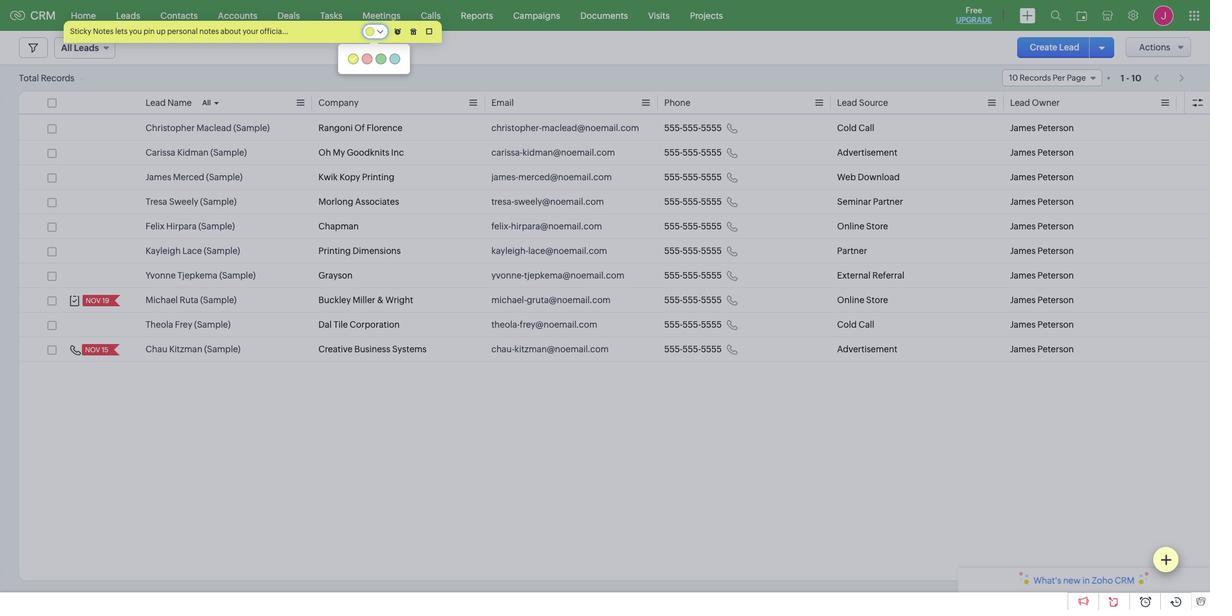 Task type: locate. For each thing, give the bounding box(es) containing it.
10 james peterson from the top
[[1010, 344, 1074, 354]]

call down external referral
[[859, 320, 874, 330]]

1 vertical spatial call
[[859, 320, 874, 330]]

search image
[[1051, 10, 1062, 21]]

theola frey (sample) link
[[146, 318, 231, 331]]

email
[[491, 98, 514, 108]]

0 vertical spatial cold
[[837, 123, 857, 133]]

carissa kidman (sample)
[[146, 148, 247, 158]]

555-555-5555 for maclead@noemail.com
[[664, 123, 722, 133]]

carissa-kidman@noemail.com link
[[491, 146, 615, 159]]

5 peterson from the top
[[1038, 221, 1074, 231]]

chau kitzman (sample)
[[146, 344, 241, 354]]

1 horizontal spatial partner
[[873, 197, 903, 207]]

felix-hirpara@noemail.com link
[[491, 220, 602, 233]]

(sample) right tjepkema
[[219, 270, 256, 281]]

555-555-5555 for hirpara@noemail.com
[[664, 221, 722, 231]]

0 vertical spatial call
[[859, 123, 874, 133]]

4 peterson from the top
[[1038, 197, 1074, 207]]

reports
[[461, 10, 493, 20]]

cold call down external
[[837, 320, 874, 330]]

cold call for theola-frey@noemail.com
[[837, 320, 874, 330]]

peterson for tjepkema@noemail.com
[[1038, 270, 1074, 281]]

nov left 15 at the bottom of page
[[85, 346, 100, 354]]

tresa-sweely@noemail.com link
[[491, 195, 604, 208]]

tresa sweely (sample)
[[146, 197, 237, 207]]

1 call from the top
[[859, 123, 874, 133]]

10 5555 from the top
[[701, 344, 722, 354]]

records
[[41, 73, 75, 83]]

nov for michael
[[86, 297, 101, 304]]

5555 for carissa-kidman@noemail.com
[[701, 148, 722, 158]]

theola frey (sample)
[[146, 320, 231, 330]]

download
[[858, 172, 900, 182]]

online down external
[[837, 295, 865, 305]]

4 james peterson from the top
[[1010, 197, 1074, 207]]

lead left source
[[837, 98, 857, 108]]

store down external referral
[[866, 295, 888, 305]]

6 peterson from the top
[[1038, 246, 1074, 256]]

(sample) right ruta
[[200, 295, 237, 305]]

total records
[[19, 73, 75, 83]]

(sample) right merced
[[206, 172, 243, 182]]

3 peterson from the top
[[1038, 172, 1074, 182]]

printing up grayson
[[319, 246, 351, 256]]

1 james peterson from the top
[[1010, 123, 1074, 133]]

carissa-
[[491, 148, 523, 158]]

(sample) for michael ruta (sample)
[[200, 295, 237, 305]]

online down seminar
[[837, 221, 865, 231]]

7 peterson from the top
[[1038, 270, 1074, 281]]

online store down external referral
[[837, 295, 888, 305]]

1 vertical spatial store
[[866, 295, 888, 305]]

cold down lead source
[[837, 123, 857, 133]]

lead right create
[[1059, 42, 1080, 52]]

grayson
[[319, 270, 353, 281]]

2 store from the top
[[866, 295, 888, 305]]

cold for christopher-maclead@noemail.com
[[837, 123, 857, 133]]

tasks link
[[310, 0, 353, 31]]

0 horizontal spatial printing
[[319, 246, 351, 256]]

james for tresa-sweely@noemail.com
[[1010, 197, 1036, 207]]

cold down external
[[837, 320, 857, 330]]

2 555-555-5555 from the top
[[664, 148, 722, 158]]

8 peterson from the top
[[1038, 295, 1074, 305]]

0 vertical spatial printing
[[362, 172, 394, 182]]

1 vertical spatial advertisement
[[837, 344, 898, 354]]

name
[[167, 98, 192, 108]]

james for yvonne-tjepkema@noemail.com
[[1010, 270, 1036, 281]]

tresa sweely (sample) link
[[146, 195, 237, 208]]

1 vertical spatial cold call
[[837, 320, 874, 330]]

james for christopher-maclead@noemail.com
[[1010, 123, 1036, 133]]

9 james peterson from the top
[[1010, 320, 1074, 330]]

michael-gruta@noemail.com
[[491, 295, 611, 305]]

cold call down lead source
[[837, 123, 874, 133]]

555-555-5555 for lace@noemail.com
[[664, 246, 722, 256]]

1 - 10
[[1121, 73, 1142, 83]]

merced@noemail.com
[[518, 172, 612, 182]]

(sample) for felix hirpara (sample)
[[198, 221, 235, 231]]

create
[[1030, 42, 1058, 52]]

4 5555 from the top
[[701, 197, 722, 207]]

lead for lead source
[[837, 98, 857, 108]]

carissa
[[146, 148, 175, 158]]

dal
[[319, 320, 332, 330]]

felix-hirpara@noemail.com
[[491, 221, 602, 231]]

yvonne-tjepkema@noemail.com
[[491, 270, 625, 281]]

peterson for frey@noemail.com
[[1038, 320, 1074, 330]]

1 vertical spatial partner
[[837, 246, 867, 256]]

15
[[102, 346, 109, 354]]

james peterson for kayleigh-lace@noemail.com
[[1010, 246, 1074, 256]]

5555 for yvonne-tjepkema@noemail.com
[[701, 270, 722, 281]]

actions
[[1139, 42, 1171, 52]]

(sample) down james merced (sample) link
[[200, 197, 237, 207]]

home link
[[61, 0, 106, 31]]

1 vertical spatial nov
[[85, 346, 100, 354]]

frey@noemail.com
[[520, 320, 598, 330]]

michael
[[146, 295, 178, 305]]

felix-
[[491, 221, 511, 231]]

5 james peterson from the top
[[1010, 221, 1074, 231]]

2 peterson from the top
[[1038, 148, 1074, 158]]

lead left name
[[146, 98, 166, 108]]

8 5555 from the top
[[701, 295, 722, 305]]

6 555-555-5555 from the top
[[664, 246, 722, 256]]

1 5555 from the top
[[701, 123, 722, 133]]

0 vertical spatial advertisement
[[837, 148, 898, 158]]

tresa-
[[491, 197, 514, 207]]

peterson for kidman@noemail.com
[[1038, 148, 1074, 158]]

seminar
[[837, 197, 871, 207]]

(sample) down maclead
[[210, 148, 247, 158]]

hirpara@noemail.com
[[511, 221, 602, 231]]

9 555-555-5555 from the top
[[664, 320, 722, 330]]

lead source
[[837, 98, 888, 108]]

meetings link
[[353, 0, 411, 31]]

6 5555 from the top
[[701, 246, 722, 256]]

creative
[[319, 344, 353, 354]]

james peterson for tresa-sweely@noemail.com
[[1010, 197, 1074, 207]]

nov left 19
[[86, 297, 101, 304]]

3 james peterson from the top
[[1010, 172, 1074, 182]]

2 cold call from the top
[[837, 320, 874, 330]]

2 cold from the top
[[837, 320, 857, 330]]

3 555-555-5555 from the top
[[664, 172, 722, 182]]

lace
[[182, 246, 202, 256]]

(sample) right lace
[[204, 246, 240, 256]]

accounts link
[[208, 0, 267, 31]]

rangoni
[[319, 123, 353, 133]]

(sample) for yvonne tjepkema (sample)
[[219, 270, 256, 281]]

555-
[[664, 123, 683, 133], [683, 123, 701, 133], [664, 148, 683, 158], [683, 148, 701, 158], [664, 172, 683, 182], [683, 172, 701, 182], [664, 197, 683, 207], [683, 197, 701, 207], [664, 221, 683, 231], [683, 221, 701, 231], [664, 246, 683, 256], [683, 246, 701, 256], [664, 270, 683, 281], [683, 270, 701, 281], [664, 295, 683, 305], [683, 295, 701, 305], [664, 320, 683, 330], [683, 320, 701, 330], [664, 344, 683, 354], [683, 344, 701, 354]]

call down lead source
[[859, 123, 874, 133]]

michael ruta (sample) link
[[146, 294, 237, 306]]

0 vertical spatial cold call
[[837, 123, 874, 133]]

0 vertical spatial partner
[[873, 197, 903, 207]]

3 5555 from the top
[[701, 172, 722, 182]]

(sample) right maclead
[[233, 123, 270, 133]]

1 cold call from the top
[[837, 123, 874, 133]]

oh
[[319, 148, 331, 158]]

2 james peterson from the top
[[1010, 148, 1074, 158]]

1 vertical spatial cold
[[837, 320, 857, 330]]

1 vertical spatial online store
[[837, 295, 888, 305]]

of
[[355, 123, 365, 133]]

7 james peterson from the top
[[1010, 270, 1074, 281]]

lead left owner
[[1010, 98, 1030, 108]]

search element
[[1043, 0, 1069, 31]]

web
[[837, 172, 856, 182]]

10
[[1132, 73, 1142, 83]]

maximize image
[[426, 28, 432, 35]]

19
[[102, 297, 109, 304]]

0 vertical spatial online
[[837, 221, 865, 231]]

phone
[[664, 98, 691, 108]]

2 online from the top
[[837, 295, 865, 305]]

james-merced@noemail.com
[[491, 172, 612, 182]]

store
[[866, 221, 888, 231], [866, 295, 888, 305]]

printing up associates
[[362, 172, 394, 182]]

online store down seminar partner
[[837, 221, 888, 231]]

(sample) right kitzman
[[204, 344, 241, 354]]

0 horizontal spatial partner
[[837, 246, 867, 256]]

documents link
[[570, 0, 638, 31]]

lace@noemail.com
[[528, 246, 607, 256]]

owner
[[1032, 98, 1060, 108]]

(sample) right frey
[[194, 320, 231, 330]]

james peterson for james-merced@noemail.com
[[1010, 172, 1074, 182]]

meetings
[[363, 10, 401, 20]]

row group
[[19, 116, 1210, 362]]

9 peterson from the top
[[1038, 320, 1074, 330]]

5 5555 from the top
[[701, 221, 722, 231]]

james merced (sample) link
[[146, 171, 243, 183]]

1 vertical spatial printing
[[319, 246, 351, 256]]

kwik kopy printing
[[319, 172, 394, 182]]

nov inside 'link'
[[85, 346, 100, 354]]

kopy
[[340, 172, 360, 182]]

1 vertical spatial online
[[837, 295, 865, 305]]

9 5555 from the top
[[701, 320, 722, 330]]

0 vertical spatial nov
[[86, 297, 101, 304]]

(sample) up kayleigh lace (sample)
[[198, 221, 235, 231]]

2 call from the top
[[859, 320, 874, 330]]

create menu image
[[1020, 8, 1036, 23]]

calendar image
[[1077, 10, 1087, 20]]

store down seminar partner
[[866, 221, 888, 231]]

nov 15 link
[[82, 344, 110, 356]]

partner down 'download' at the top of the page
[[873, 197, 903, 207]]

systems
[[392, 344, 427, 354]]

campaigns link
[[503, 0, 570, 31]]

0 vertical spatial online store
[[837, 221, 888, 231]]

0 vertical spatial store
[[866, 221, 888, 231]]

peterson for maclead@noemail.com
[[1038, 123, 1074, 133]]

5555 for christopher-maclead@noemail.com
[[701, 123, 722, 133]]

8 555-555-5555 from the top
[[664, 295, 722, 305]]

advertisement
[[837, 148, 898, 158], [837, 344, 898, 354]]

2 5555 from the top
[[701, 148, 722, 158]]

carissa kidman (sample) link
[[146, 146, 247, 159]]

kayleigh-lace@noemail.com link
[[491, 245, 607, 257]]

partner up external
[[837, 246, 867, 256]]

felix hirpara (sample)
[[146, 221, 235, 231]]

deals link
[[267, 0, 310, 31]]

(sample) for kayleigh lace (sample)
[[204, 246, 240, 256]]

5 555-555-5555 from the top
[[664, 221, 722, 231]]

navigation
[[1148, 69, 1191, 87]]

7 5555 from the top
[[701, 270, 722, 281]]

7 555-555-5555 from the top
[[664, 270, 722, 281]]

james peterson for theola-frey@noemail.com
[[1010, 320, 1074, 330]]

1 online from the top
[[837, 221, 865, 231]]

calls
[[421, 10, 441, 20]]

(sample)
[[233, 123, 270, 133], [210, 148, 247, 158], [206, 172, 243, 182], [200, 197, 237, 207], [198, 221, 235, 231], [204, 246, 240, 256], [219, 270, 256, 281], [200, 295, 237, 305], [194, 320, 231, 330], [204, 344, 241, 354]]

555-555-5555 for tjepkema@noemail.com
[[664, 270, 722, 281]]

555-555-5555 for merced@noemail.com
[[664, 172, 722, 182]]

1 peterson from the top
[[1038, 123, 1074, 133]]

555-555-5555
[[664, 123, 722, 133], [664, 148, 722, 158], [664, 172, 722, 182], [664, 197, 722, 207], [664, 221, 722, 231], [664, 246, 722, 256], [664, 270, 722, 281], [664, 295, 722, 305], [664, 320, 722, 330], [664, 344, 722, 354]]

theola-frey@noemail.com
[[491, 320, 598, 330]]

free upgrade
[[956, 6, 992, 25]]

cold call for christopher-maclead@noemail.com
[[837, 123, 874, 133]]

peterson for lace@noemail.com
[[1038, 246, 1074, 256]]

6 james peterson from the top
[[1010, 246, 1074, 256]]

1 cold from the top
[[837, 123, 857, 133]]

1 555-555-5555 from the top
[[664, 123, 722, 133]]

inc
[[391, 148, 404, 158]]

4 555-555-5555 from the top
[[664, 197, 722, 207]]

kayleigh lace (sample)
[[146, 246, 240, 256]]



Task type: vqa. For each thing, say whether or not it's contained in the screenshot.
the bottommost Store
yes



Task type: describe. For each thing, give the bounding box(es) containing it.
&
[[377, 295, 384, 305]]

10 555-555-5555 from the top
[[664, 344, 722, 354]]

leads
[[116, 10, 140, 20]]

(sample) for tresa sweely (sample)
[[200, 197, 237, 207]]

christopher-maclead@noemail.com link
[[491, 122, 639, 134]]

5555 for james-merced@noemail.com
[[701, 172, 722, 182]]

5555 for felix-hirpara@noemail.com
[[701, 221, 722, 231]]

morlong
[[319, 197, 353, 207]]

555-555-5555 for frey@noemail.com
[[664, 320, 722, 330]]

associates
[[355, 197, 399, 207]]

dimensions
[[353, 246, 401, 256]]

dal tile corporation
[[319, 320, 400, 330]]

leads link
[[106, 0, 150, 31]]

yvonne tjepkema (sample) link
[[146, 269, 256, 282]]

theola-
[[491, 320, 520, 330]]

1 store from the top
[[866, 221, 888, 231]]

lead name
[[146, 98, 192, 108]]

frey
[[175, 320, 192, 330]]

deals
[[278, 10, 300, 20]]

james peterson for christopher-maclead@noemail.com
[[1010, 123, 1074, 133]]

chau-kitzman@noemail.com
[[491, 344, 609, 354]]

free
[[966, 6, 982, 15]]

christopher maclead (sample)
[[146, 123, 270, 133]]

reminder image
[[394, 28, 401, 35]]

business
[[354, 344, 390, 354]]

felix hirpara (sample) link
[[146, 220, 235, 233]]

nov 15
[[85, 346, 109, 354]]

goodknits
[[347, 148, 389, 158]]

contacts link
[[150, 0, 208, 31]]

james-merced@noemail.com link
[[491, 171, 612, 183]]

create lead
[[1030, 42, 1080, 52]]

create menu element
[[1012, 0, 1043, 31]]

lead inside button
[[1059, 42, 1080, 52]]

merced
[[173, 172, 204, 182]]

(sample) for chau kitzman (sample)
[[204, 344, 241, 354]]

-
[[1126, 73, 1130, 83]]

james for carissa-kidman@noemail.com
[[1010, 148, 1036, 158]]

james for theola-frey@noemail.com
[[1010, 320, 1036, 330]]

home
[[71, 10, 96, 20]]

corporation
[[350, 320, 400, 330]]

carissa-kidman@noemail.com
[[491, 148, 615, 158]]

lead for lead owner
[[1010, 98, 1030, 108]]

contacts
[[160, 10, 198, 20]]

555-555-5555 for sweely@noemail.com
[[664, 197, 722, 207]]

james for felix-hirpara@noemail.com
[[1010, 221, 1036, 231]]

sweely@noemail.com
[[514, 197, 604, 207]]

kidman
[[177, 148, 209, 158]]

buckley
[[319, 295, 351, 305]]

5555 for kayleigh-lace@noemail.com
[[701, 246, 722, 256]]

michael ruta (sample)
[[146, 295, 237, 305]]

call for maclead@noemail.com
[[859, 123, 874, 133]]

2 online store from the top
[[837, 295, 888, 305]]

visits link
[[638, 0, 680, 31]]

crm link
[[10, 9, 56, 22]]

(sample) for theola frey (sample)
[[194, 320, 231, 330]]

calls link
[[411, 0, 451, 31]]

chau-kitzman@noemail.com link
[[491, 343, 609, 356]]

christopher
[[146, 123, 195, 133]]

create new sticky note image
[[1161, 554, 1172, 565]]

5555 for theola-frey@noemail.com
[[701, 320, 722, 330]]

maclead
[[197, 123, 232, 133]]

kwik
[[319, 172, 338, 182]]

chau
[[146, 344, 167, 354]]

tasks
[[320, 10, 342, 20]]

projects
[[690, 10, 723, 20]]

maclead@noemail.com
[[542, 123, 639, 133]]

cold for theola-frey@noemail.com
[[837, 320, 857, 330]]

creative business systems
[[319, 344, 427, 354]]

peterson for sweely@noemail.com
[[1038, 197, 1074, 207]]

loading image
[[76, 77, 83, 81]]

yvonne tjepkema (sample)
[[146, 270, 256, 281]]

florence
[[367, 123, 403, 133]]

call for frey@noemail.com
[[859, 320, 874, 330]]

(sample) for james merced (sample)
[[206, 172, 243, 182]]

lead for lead name
[[146, 98, 166, 108]]

visits
[[648, 10, 670, 20]]

gruta@noemail.com
[[527, 295, 611, 305]]

chapman
[[319, 221, 359, 231]]

peterson for hirpara@noemail.com
[[1038, 221, 1074, 231]]

555-555-5555 for kidman@noemail.com
[[664, 148, 722, 158]]

1 online store from the top
[[837, 221, 888, 231]]

seminar partner
[[837, 197, 903, 207]]

yvonne-
[[491, 270, 524, 281]]

1 horizontal spatial printing
[[362, 172, 394, 182]]

row group containing christopher maclead (sample)
[[19, 116, 1210, 362]]

oh my goodknits inc
[[319, 148, 404, 158]]

james for kayleigh-lace@noemail.com
[[1010, 246, 1036, 256]]

10 peterson from the top
[[1038, 344, 1074, 354]]

external referral
[[837, 270, 905, 281]]

(sample) for carissa kidman (sample)
[[210, 148, 247, 158]]

kitzman@noemail.com
[[515, 344, 609, 354]]

yvonne
[[146, 270, 176, 281]]

5555 for tresa-sweely@noemail.com
[[701, 197, 722, 207]]

create lead button
[[1017, 37, 1092, 58]]

christopher maclead (sample) link
[[146, 122, 270, 134]]

james peterson for felix-hirpara@noemail.com
[[1010, 221, 1074, 231]]

peterson for merced@noemail.com
[[1038, 172, 1074, 182]]

printing dimensions
[[319, 246, 401, 256]]

2 advertisement from the top
[[837, 344, 898, 354]]

kayleigh lace (sample) link
[[146, 245, 240, 257]]

james for james-merced@noemail.com
[[1010, 172, 1036, 182]]

tile
[[334, 320, 348, 330]]

delete image
[[410, 28, 417, 35]]

8 james peterson from the top
[[1010, 295, 1074, 305]]

theola
[[146, 320, 173, 330]]

james merced (sample)
[[146, 172, 243, 182]]

james peterson for yvonne-tjepkema@noemail.com
[[1010, 270, 1074, 281]]

(sample) for christopher maclead (sample)
[[233, 123, 270, 133]]

buckley miller & wright
[[319, 295, 413, 305]]

hirpara
[[166, 221, 197, 231]]

reports link
[[451, 0, 503, 31]]

tjepkema@noemail.com
[[524, 270, 625, 281]]

james peterson for carissa-kidman@noemail.com
[[1010, 148, 1074, 158]]

1 advertisement from the top
[[837, 148, 898, 158]]

nov for chau
[[85, 346, 100, 354]]

rangoni of florence
[[319, 123, 403, 133]]

external
[[837, 270, 871, 281]]

morlong associates
[[319, 197, 399, 207]]

chau-
[[491, 344, 515, 354]]



